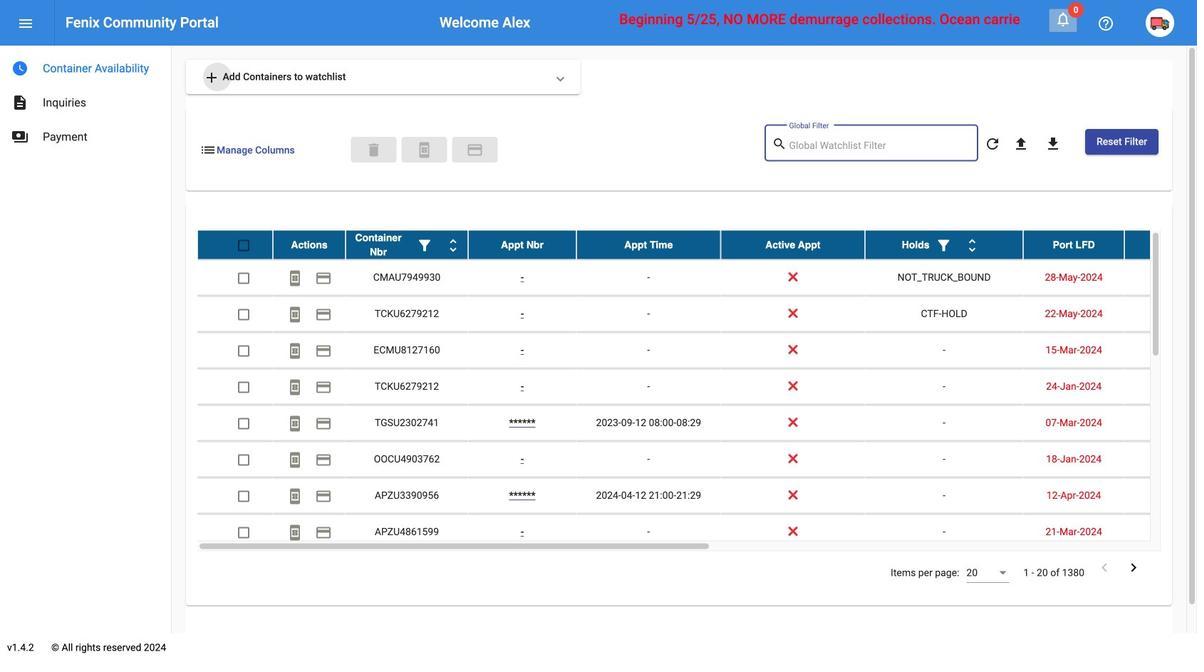Task type: vqa. For each thing, say whether or not it's contained in the screenshot.
column header
yes



Task type: locate. For each thing, give the bounding box(es) containing it.
5 column header from the left
[[721, 231, 865, 259]]

1 row from the top
[[197, 231, 1198, 260]]

8 column header from the left
[[1125, 231, 1198, 259]]

3 row from the top
[[197, 296, 1198, 333]]

2 cell from the top
[[1125, 296, 1198, 332]]

no color image
[[17, 15, 34, 32], [11, 60, 29, 77], [203, 69, 220, 86], [11, 94, 29, 111], [984, 135, 1002, 152], [1013, 135, 1030, 152], [1045, 135, 1062, 152], [200, 142, 217, 159], [416, 142, 433, 159], [416, 237, 433, 254], [445, 237, 462, 254], [287, 270, 304, 287], [287, 306, 304, 323], [315, 306, 332, 323], [287, 342, 304, 360], [315, 342, 332, 360], [287, 379, 304, 396], [287, 415, 304, 432], [287, 452, 304, 469], [315, 452, 332, 469], [287, 488, 304, 505], [315, 488, 332, 505], [315, 524, 332, 541], [1096, 559, 1113, 576], [1126, 559, 1143, 576]]

8 cell from the top
[[1125, 514, 1198, 550]]

7 row from the top
[[197, 442, 1198, 478]]

8 row from the top
[[197, 478, 1198, 514]]

3 column header from the left
[[468, 231, 577, 259]]

6 cell from the top
[[1125, 442, 1198, 477]]

grid
[[197, 231, 1198, 551]]

5 row from the top
[[197, 369, 1198, 405]]

Global Watchlist Filter field
[[789, 140, 971, 151]]

cell
[[1125, 260, 1198, 296], [1125, 296, 1198, 332], [1125, 333, 1198, 368], [1125, 369, 1198, 405], [1125, 405, 1198, 441], [1125, 442, 1198, 477], [1125, 478, 1198, 514], [1125, 514, 1198, 550]]

2 column header from the left
[[346, 231, 468, 259]]

navigation
[[0, 46, 171, 154]]

6 column header from the left
[[865, 231, 1024, 259]]

4 cell from the top
[[1125, 369, 1198, 405]]

column header
[[273, 231, 346, 259], [346, 231, 468, 259], [468, 231, 577, 259], [577, 231, 721, 259], [721, 231, 865, 259], [865, 231, 1024, 259], [1024, 231, 1125, 259], [1125, 231, 1198, 259]]

no color image
[[1055, 11, 1072, 28], [1098, 15, 1115, 32], [11, 128, 29, 145], [772, 136, 789, 153], [467, 142, 484, 159], [936, 237, 953, 254], [964, 237, 981, 254], [315, 270, 332, 287], [315, 379, 332, 396], [315, 415, 332, 432], [287, 524, 304, 541]]

row
[[197, 231, 1198, 260], [197, 260, 1198, 296], [197, 296, 1198, 333], [197, 333, 1198, 369], [197, 369, 1198, 405], [197, 405, 1198, 442], [197, 442, 1198, 478], [197, 478, 1198, 514], [197, 514, 1198, 551]]



Task type: describe. For each thing, give the bounding box(es) containing it.
2 row from the top
[[197, 260, 1198, 296]]

4 column header from the left
[[577, 231, 721, 259]]

6 row from the top
[[197, 405, 1198, 442]]

1 cell from the top
[[1125, 260, 1198, 296]]

1 column header from the left
[[273, 231, 346, 259]]

5 cell from the top
[[1125, 405, 1198, 441]]

3 cell from the top
[[1125, 333, 1198, 368]]

4 row from the top
[[197, 333, 1198, 369]]

9 row from the top
[[197, 514, 1198, 551]]

delete image
[[365, 142, 383, 159]]

7 column header from the left
[[1024, 231, 1125, 259]]

7 cell from the top
[[1125, 478, 1198, 514]]



